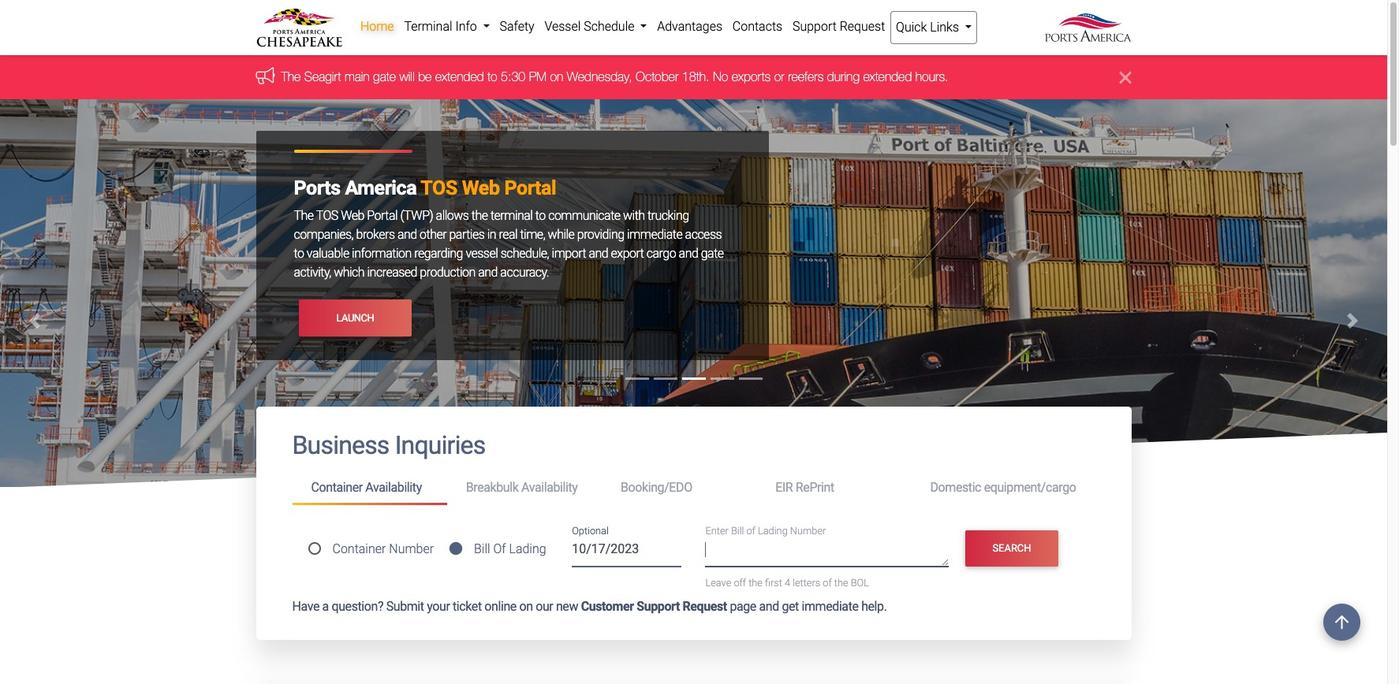 Task type: describe. For each thing, give the bounding box(es) containing it.
quick links link
[[891, 11, 978, 44]]

tos web portal image
[[0, 100, 1388, 685]]

domestic equipment/cargo link
[[912, 474, 1096, 503]]

1 horizontal spatial the
[[749, 578, 763, 590]]

question?
[[332, 599, 384, 614]]

america
[[345, 177, 417, 200]]

support request link
[[788, 11, 891, 43]]

1 vertical spatial on
[[520, 599, 533, 614]]

off
[[734, 578, 747, 590]]

1 horizontal spatial support
[[793, 19, 837, 34]]

reefers
[[788, 70, 824, 84]]

1 vertical spatial of
[[823, 578, 832, 590]]

help.
[[862, 599, 887, 614]]

other
[[420, 228, 447, 243]]

in
[[487, 228, 496, 243]]

customer
[[581, 599, 634, 614]]

of
[[494, 542, 506, 557]]

1 horizontal spatial number
[[791, 525, 826, 537]]

search
[[993, 543, 1032, 555]]

leave
[[706, 578, 732, 590]]

seagirt
[[304, 70, 341, 84]]

and down providing
[[589, 247, 609, 261]]

search button
[[966, 531, 1059, 567]]

web inside 'the tos web portal (twp) allows the terminal to communicate with trucking companies,                         brokers and other parties in real time, while providing immediate access to valuable                         information regarding vessel schedule, import and export cargo and gate activity, which increased production and accuracy.'
[[341, 209, 365, 224]]

launch
[[337, 312, 374, 324]]

cargo
[[647, 247, 676, 261]]

communicate
[[549, 209, 621, 224]]

bullhorn image
[[256, 68, 281, 85]]

optional
[[572, 526, 609, 537]]

breakbulk availability
[[466, 481, 578, 496]]

bill of lading
[[474, 542, 547, 557]]

the inside 'the tos web portal (twp) allows the terminal to communicate with trucking companies,                         brokers and other parties in real time, while providing immediate access to valuable                         information regarding vessel schedule, import and export cargo and gate activity, which increased production and accuracy.'
[[472, 209, 488, 224]]

customer support request link
[[581, 599, 727, 614]]

information
[[352, 247, 412, 261]]

safety link
[[495, 11, 540, 43]]

quick
[[896, 20, 927, 35]]

and down access
[[679, 247, 699, 261]]

have
[[292, 599, 320, 614]]

parties
[[449, 228, 485, 243]]

first
[[765, 578, 783, 590]]

which
[[334, 265, 365, 280]]

equipment/cargo
[[984, 481, 1077, 496]]

accuracy.
[[501, 265, 549, 280]]

real
[[499, 228, 518, 243]]

the seagirt main gate will be extended to 5:30 pm on wednesday, october 18th.  no exports or reefers during extended hours. link
[[281, 70, 949, 84]]

links
[[931, 20, 960, 35]]

inquiries
[[395, 431, 486, 461]]

gate inside 'the tos web portal (twp) allows the terminal to communicate with trucking companies,                         brokers and other parties in real time, while providing immediate access to valuable                         information regarding vessel schedule, import and export cargo and gate activity, which increased production and accuracy.'
[[701, 247, 724, 261]]

Optional text field
[[572, 537, 682, 568]]

our
[[536, 599, 553, 614]]

safety
[[500, 19, 535, 34]]

on inside the seagirt main gate will be extended to 5:30 pm on wednesday, october 18th.  no exports or reefers during extended hours. alert
[[550, 70, 564, 84]]

and down (twp)
[[398, 228, 417, 243]]

terminal
[[404, 19, 453, 34]]

eir reprint link
[[757, 474, 912, 503]]

a
[[322, 599, 329, 614]]

business
[[292, 431, 389, 461]]

wednesday,
[[567, 70, 633, 84]]

your
[[427, 599, 450, 614]]

the seagirt main gate will be extended to 5:30 pm on wednesday, october 18th.  no exports or reefers during extended hours.
[[281, 70, 949, 84]]

breakbulk availability link
[[447, 474, 602, 503]]

0 horizontal spatial support
[[637, 599, 680, 614]]

(twp)
[[400, 209, 433, 224]]

enter
[[706, 525, 729, 537]]

valuable
[[307, 247, 349, 261]]

production
[[420, 265, 476, 280]]

online
[[485, 599, 517, 614]]

5:30
[[501, 70, 526, 84]]

1 vertical spatial immediate
[[802, 599, 859, 614]]

letters
[[793, 578, 821, 590]]

container availability
[[311, 481, 422, 496]]

business inquiries
[[292, 431, 486, 461]]

info
[[456, 19, 477, 34]]

Enter Bill of Lading Number text field
[[706, 541, 949, 568]]

vessel schedule
[[545, 19, 638, 34]]

hours.
[[916, 70, 949, 84]]

go to top image
[[1324, 604, 1361, 642]]

schedule,
[[501, 247, 549, 261]]

1 vertical spatial lading
[[509, 542, 547, 557]]

home link
[[355, 11, 399, 43]]

no
[[713, 70, 729, 84]]

vessel schedule link
[[540, 11, 652, 43]]

have a question? submit your ticket online on our new customer support request page and get immediate help.
[[292, 599, 887, 614]]

terminal info
[[404, 19, 480, 34]]

container number
[[333, 542, 434, 557]]

ticket
[[453, 599, 482, 614]]

allows
[[436, 209, 469, 224]]

contacts link
[[728, 11, 788, 43]]

domestic
[[931, 481, 982, 496]]

portal inside 'the tos web portal (twp) allows the terminal to communicate with trucking companies,                         brokers and other parties in real time, while providing immediate access to valuable                         information regarding vessel schedule, import and export cargo and gate activity, which increased production and accuracy.'
[[367, 209, 398, 224]]

providing
[[577, 228, 625, 243]]

reprint
[[796, 481, 835, 496]]

terminal info link
[[399, 11, 495, 43]]



Task type: locate. For each thing, give the bounding box(es) containing it.
ports america tos web portal
[[294, 177, 557, 200]]

1 horizontal spatial lading
[[758, 525, 788, 537]]

0 vertical spatial request
[[840, 19, 886, 34]]

4
[[785, 578, 791, 590]]

bol
[[851, 578, 870, 590]]

of right letters
[[823, 578, 832, 590]]

support up reefers at right
[[793, 19, 837, 34]]

0 horizontal spatial to
[[294, 247, 304, 261]]

availability for container availability
[[366, 481, 422, 496]]

quick links
[[896, 20, 963, 35]]

immediate
[[627, 228, 683, 243], [802, 599, 859, 614]]

the for the seagirt main gate will be extended to 5:30 pm on wednesday, october 18th.  no exports or reefers during extended hours.
[[281, 70, 301, 84]]

immediate inside 'the tos web portal (twp) allows the terminal to communicate with trucking companies,                         brokers and other parties in real time, while providing immediate access to valuable                         information regarding vessel schedule, import and export cargo and gate activity, which increased production and accuracy.'
[[627, 228, 683, 243]]

support right customer
[[637, 599, 680, 614]]

pm
[[529, 70, 547, 84]]

the
[[472, 209, 488, 224], [749, 578, 763, 590], [835, 578, 849, 590]]

0 horizontal spatial gate
[[373, 70, 396, 84]]

the inside 'the tos web portal (twp) allows the terminal to communicate with trucking companies,                         brokers and other parties in real time, while providing immediate access to valuable                         information regarding vessel schedule, import and export cargo and gate activity, which increased production and accuracy.'
[[294, 209, 314, 224]]

close image
[[1120, 68, 1132, 87]]

import
[[552, 247, 586, 261]]

booking/edo
[[621, 481, 693, 496]]

export
[[611, 247, 644, 261]]

trucking
[[648, 209, 689, 224]]

time,
[[520, 228, 545, 243]]

0 vertical spatial lading
[[758, 525, 788, 537]]

of
[[747, 525, 756, 537], [823, 578, 832, 590]]

container
[[311, 481, 363, 496], [333, 542, 386, 557]]

ports
[[294, 177, 341, 200]]

1 horizontal spatial portal
[[505, 177, 557, 200]]

eir reprint
[[776, 481, 835, 496]]

the left "bol"
[[835, 578, 849, 590]]

0 vertical spatial support
[[793, 19, 837, 34]]

1 horizontal spatial on
[[550, 70, 564, 84]]

extended right 'be'
[[435, 70, 484, 84]]

will
[[400, 70, 415, 84]]

0 horizontal spatial portal
[[367, 209, 398, 224]]

or
[[775, 70, 785, 84]]

vessel
[[466, 247, 498, 261]]

the up in
[[472, 209, 488, 224]]

the left seagirt
[[281, 70, 301, 84]]

lading right of
[[509, 542, 547, 557]]

1 horizontal spatial immediate
[[802, 599, 859, 614]]

immediate down letters
[[802, 599, 859, 614]]

0 vertical spatial immediate
[[627, 228, 683, 243]]

companies,
[[294, 228, 354, 243]]

2 vertical spatial to
[[294, 247, 304, 261]]

1 horizontal spatial of
[[823, 578, 832, 590]]

1 horizontal spatial web
[[462, 177, 500, 200]]

the for the tos web portal (twp) allows the terminal to communicate with trucking companies,                         brokers and other parties in real time, while providing immediate access to valuable                         information regarding vessel schedule, import and export cargo and gate activity, which increased production and accuracy.
[[294, 209, 314, 224]]

0 vertical spatial portal
[[505, 177, 557, 200]]

container down business
[[311, 481, 363, 496]]

1 vertical spatial container
[[333, 542, 386, 557]]

on left our
[[520, 599, 533, 614]]

container inside container availability link
[[311, 481, 363, 496]]

request left quick
[[840, 19, 886, 34]]

home
[[361, 19, 394, 34]]

1 vertical spatial the
[[294, 209, 314, 224]]

2 horizontal spatial to
[[536, 209, 546, 224]]

the
[[281, 70, 301, 84], [294, 209, 314, 224]]

advantages
[[657, 19, 723, 34]]

0 horizontal spatial extended
[[435, 70, 484, 84]]

request down leave
[[683, 599, 727, 614]]

1 horizontal spatial extended
[[864, 70, 912, 84]]

the seagirt main gate will be extended to 5:30 pm on wednesday, october 18th.  no exports or reefers during extended hours. alert
[[0, 56, 1388, 100]]

gate inside alert
[[373, 70, 396, 84]]

1 vertical spatial tos
[[316, 209, 338, 224]]

1 horizontal spatial tos
[[421, 177, 458, 200]]

and down vessel
[[478, 265, 498, 280]]

of right enter
[[747, 525, 756, 537]]

bill
[[731, 525, 744, 537], [474, 542, 490, 557]]

1 horizontal spatial to
[[488, 70, 498, 84]]

0 horizontal spatial number
[[389, 542, 434, 557]]

regarding
[[414, 247, 463, 261]]

the up companies,
[[294, 209, 314, 224]]

container up question? at left bottom
[[333, 542, 386, 557]]

0 vertical spatial web
[[462, 177, 500, 200]]

activity,
[[294, 265, 331, 280]]

web
[[462, 177, 500, 200], [341, 209, 365, 224]]

and left get
[[759, 599, 780, 614]]

support request
[[793, 19, 886, 34]]

eir
[[776, 481, 793, 496]]

1 vertical spatial gate
[[701, 247, 724, 261]]

1 vertical spatial number
[[389, 542, 434, 557]]

gate down access
[[701, 247, 724, 261]]

portal up terminal
[[505, 177, 557, 200]]

1 availability from the left
[[366, 481, 422, 496]]

breakbulk
[[466, 481, 519, 496]]

availability for breakbulk availability
[[522, 481, 578, 496]]

availability down business inquiries
[[366, 481, 422, 496]]

0 vertical spatial number
[[791, 525, 826, 537]]

main
[[345, 70, 370, 84]]

0 horizontal spatial web
[[341, 209, 365, 224]]

number up submit
[[389, 542, 434, 557]]

terminal
[[491, 209, 533, 224]]

portal
[[505, 177, 557, 200], [367, 209, 398, 224]]

tos inside 'the tos web portal (twp) allows the terminal to communicate with trucking companies,                         brokers and other parties in real time, while providing immediate access to valuable                         information regarding vessel schedule, import and export cargo and gate activity, which increased production and accuracy.'
[[316, 209, 338, 224]]

container for container availability
[[311, 481, 363, 496]]

1 vertical spatial portal
[[367, 209, 398, 224]]

advantages link
[[652, 11, 728, 43]]

be
[[418, 70, 432, 84]]

0 horizontal spatial availability
[[366, 481, 422, 496]]

0 vertical spatial of
[[747, 525, 756, 537]]

portal up brokers
[[367, 209, 398, 224]]

0 vertical spatial to
[[488, 70, 498, 84]]

availability
[[366, 481, 422, 496], [522, 481, 578, 496]]

2 horizontal spatial the
[[835, 578, 849, 590]]

0 horizontal spatial the
[[472, 209, 488, 224]]

0 horizontal spatial request
[[683, 599, 727, 614]]

tos
[[421, 177, 458, 200], [316, 209, 338, 224]]

18th.
[[682, 70, 710, 84]]

to up time,
[[536, 209, 546, 224]]

on right pm
[[550, 70, 564, 84]]

lading down eir
[[758, 525, 788, 537]]

while
[[548, 228, 575, 243]]

gate left will
[[373, 70, 396, 84]]

access
[[685, 228, 722, 243]]

on
[[550, 70, 564, 84], [520, 599, 533, 614]]

0 horizontal spatial immediate
[[627, 228, 683, 243]]

extended right during
[[864, 70, 912, 84]]

page
[[730, 599, 757, 614]]

extended
[[435, 70, 484, 84], [864, 70, 912, 84]]

during
[[828, 70, 860, 84]]

1 extended from the left
[[435, 70, 484, 84]]

bill right enter
[[731, 525, 744, 537]]

1 horizontal spatial availability
[[522, 481, 578, 496]]

0 vertical spatial tos
[[421, 177, 458, 200]]

enter bill of lading number
[[706, 525, 826, 537]]

1 horizontal spatial gate
[[701, 247, 724, 261]]

1 vertical spatial to
[[536, 209, 546, 224]]

container availability link
[[292, 474, 447, 505]]

0 horizontal spatial bill
[[474, 542, 490, 557]]

2 extended from the left
[[864, 70, 912, 84]]

1 vertical spatial web
[[341, 209, 365, 224]]

web up brokers
[[341, 209, 365, 224]]

0 vertical spatial gate
[[373, 70, 396, 84]]

leave off the first 4 letters of the bol
[[706, 578, 870, 590]]

0 horizontal spatial lading
[[509, 542, 547, 557]]

to up the activity, at the top
[[294, 247, 304, 261]]

0 horizontal spatial of
[[747, 525, 756, 537]]

0 vertical spatial on
[[550, 70, 564, 84]]

1 vertical spatial bill
[[474, 542, 490, 557]]

1 vertical spatial support
[[637, 599, 680, 614]]

vessel
[[545, 19, 581, 34]]

bill left of
[[474, 542, 490, 557]]

0 vertical spatial bill
[[731, 525, 744, 537]]

web up allows
[[462, 177, 500, 200]]

1 horizontal spatial bill
[[731, 525, 744, 537]]

lading
[[758, 525, 788, 537], [509, 542, 547, 557]]

tos up companies,
[[316, 209, 338, 224]]

1 horizontal spatial request
[[840, 19, 886, 34]]

to left 5:30
[[488, 70, 498, 84]]

0 horizontal spatial tos
[[316, 209, 338, 224]]

0 vertical spatial the
[[281, 70, 301, 84]]

tos up allows
[[421, 177, 458, 200]]

the inside alert
[[281, 70, 301, 84]]

0 horizontal spatial on
[[520, 599, 533, 614]]

get
[[782, 599, 799, 614]]

availability right breakbulk
[[522, 481, 578, 496]]

contacts
[[733, 19, 783, 34]]

0 vertical spatial container
[[311, 481, 363, 496]]

1 vertical spatial request
[[683, 599, 727, 614]]

the right off
[[749, 578, 763, 590]]

booking/edo link
[[602, 474, 757, 503]]

with
[[623, 209, 645, 224]]

to inside alert
[[488, 70, 498, 84]]

exports
[[732, 70, 771, 84]]

number
[[791, 525, 826, 537], [389, 542, 434, 557]]

container for container number
[[333, 542, 386, 557]]

2 availability from the left
[[522, 481, 578, 496]]

immediate up cargo
[[627, 228, 683, 243]]

the tos web portal (twp) allows the terminal to communicate with trucking companies,                         brokers and other parties in real time, while providing immediate access to valuable                         information regarding vessel schedule, import and export cargo and gate activity, which increased production and accuracy.
[[294, 209, 724, 280]]

number up enter bill of lading number text field
[[791, 525, 826, 537]]

submit
[[386, 599, 424, 614]]

schedule
[[584, 19, 635, 34]]



Task type: vqa. For each thing, say whether or not it's contained in the screenshot.
REEFERS
yes



